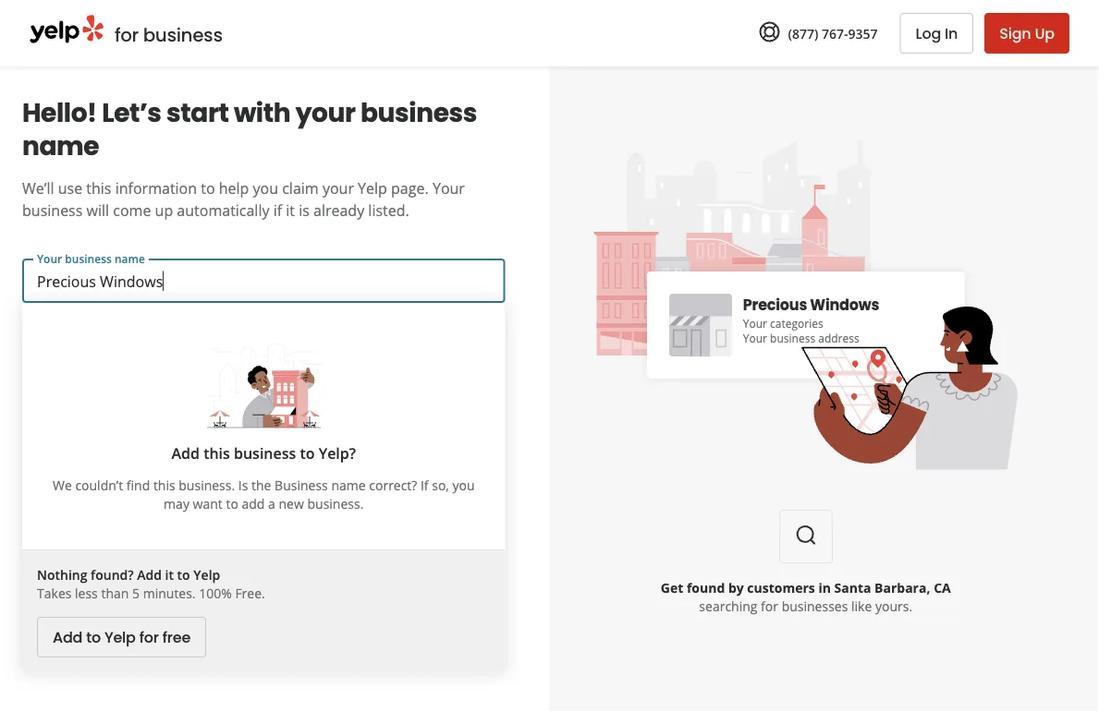 Task type: describe. For each thing, give the bounding box(es) containing it.
business inside we'll use this information to help you claim your yelp page. your business will come up automatically if it is already listed.
[[22, 201, 83, 220]]

if
[[273, 201, 282, 220]]

new
[[279, 495, 304, 513]]

free.
[[235, 585, 265, 602]]

takes
[[37, 585, 72, 602]]

add for add to yelp for free
[[53, 628, 83, 648]]

automatically
[[177, 201, 269, 220]]

get found by customers in santa barbara, ca searching for businesses like yours.
[[661, 579, 951, 615]]

use
[[58, 178, 82, 198]]

log
[[916, 23, 941, 44]]

windows
[[810, 294, 879, 315]]

couldn't
[[75, 477, 123, 494]]

your inside we'll use this information to help you claim your yelp page. your business will come up automatically if it is already listed.
[[433, 178, 465, 198]]

you inside we'll use this information to help you claim your yelp page. your business will come up automatically if it is already listed.
[[253, 178, 278, 198]]

name inside hello! let's start with your business name
[[22, 128, 99, 164]]

categories
[[770, 316, 823, 331]]

for inside get found by customers in santa barbara, ca searching for businesses like yours.
[[761, 598, 778, 615]]

your business name
[[37, 251, 145, 267]]

page.
[[391, 178, 429, 198]]

like
[[851, 598, 872, 615]]

than
[[101, 585, 129, 602]]

businesses
[[782, 598, 848, 615]]

hello! let's start with your business name
[[22, 94, 477, 164]]

log in
[[916, 23, 958, 44]]

want
[[193, 495, 223, 513]]

business
[[275, 477, 328, 494]]

767-
[[822, 24, 848, 42]]

to inside nothing found? add it to yelp takes less than 5 minutes. 100% free.
[[177, 566, 190, 584]]

we
[[53, 477, 72, 494]]

for business
[[115, 22, 222, 48]]

santa
[[834, 579, 871, 597]]

0 horizontal spatial business.
[[179, 477, 235, 494]]

0 vertical spatial for
[[115, 22, 139, 48]]

to inside we couldn't find this business. is the business name correct? if so, you may want to add a new business.
[[226, 495, 238, 513]]

log in link
[[900, 13, 974, 54]]

sign up
[[1000, 23, 1055, 44]]

sign up link
[[985, 13, 1070, 54]]

come
[[113, 201, 151, 220]]

is
[[238, 477, 248, 494]]

precious windows your categories your business address
[[743, 294, 879, 346]]

yelp inside button
[[104, 628, 136, 648]]

in
[[945, 23, 958, 44]]

information
[[115, 178, 197, 198]]

we'll use this information to help you claim your yelp page. your business will come up automatically if it is already listed.
[[22, 178, 465, 220]]

already
[[313, 201, 364, 220]]

business down will
[[65, 251, 112, 267]]

to inside add to yelp for free button
[[86, 628, 101, 648]]

a
[[268, 495, 275, 513]]

yours.
[[875, 598, 913, 615]]

add for add this business to yelp?
[[171, 444, 200, 464]]

100%
[[199, 585, 232, 602]]

add to yelp for free list box
[[22, 303, 505, 673]]

customers
[[747, 579, 815, 597]]

name inside we couldn't find this business. is the business name correct? if so, you may want to add a new business.
[[331, 477, 366, 494]]

find
[[126, 477, 150, 494]]

yelp?
[[319, 444, 356, 464]]

nothing found? add it to yelp takes less than 5 minutes. 100% free.
[[37, 566, 265, 602]]

sign
[[1000, 23, 1031, 44]]

up
[[1035, 23, 1055, 44]]



Task type: locate. For each thing, give the bounding box(es) containing it.
yelp inside nothing found? add it to yelp takes less than 5 minutes. 100% free.
[[193, 566, 220, 584]]

the
[[251, 477, 271, 494]]

0 vertical spatial yelp
[[358, 178, 387, 198]]

claim
[[282, 178, 319, 198]]

0 horizontal spatial name
[[22, 128, 99, 164]]

business down "we'll"
[[22, 201, 83, 220]]

business inside "add to yelp for free" list box
[[234, 444, 296, 464]]

1 horizontal spatial you
[[452, 477, 475, 494]]

up
[[155, 201, 173, 220]]

1 vertical spatial yelp
[[193, 566, 220, 584]]

for
[[115, 22, 139, 48], [761, 598, 778, 615], [139, 628, 159, 648]]

for down customers
[[761, 598, 778, 615]]

9357
[[848, 24, 878, 42]]

will
[[86, 201, 109, 220]]

add inside button
[[53, 628, 83, 648]]

2 horizontal spatial add
[[171, 444, 200, 464]]

to left 'yelp?'
[[300, 444, 315, 464]]

yelp up the 100%
[[193, 566, 220, 584]]

help
[[219, 178, 249, 198]]

(877) 767-9357 link
[[788, 24, 878, 43]]

business.
[[179, 477, 235, 494], [307, 495, 364, 513]]

add inside nothing found? add it to yelp takes less than 5 minutes. 100% free.
[[137, 566, 162, 584]]

add down takes
[[53, 628, 83, 648]]

0 horizontal spatial yelp
[[104, 628, 136, 648]]

your
[[296, 94, 355, 131], [323, 178, 354, 198]]

yelp up listed.
[[358, 178, 387, 198]]

1 vertical spatial for
[[761, 598, 778, 615]]

business. up the want
[[179, 477, 235, 494]]

business inside precious windows your categories your business address
[[770, 331, 815, 346]]

add to yelp for free form
[[22, 251, 505, 673]]

name up use at the left of the page
[[22, 128, 99, 164]]

your inside hello! let's start with your business name
[[296, 94, 355, 131]]

to down "less"
[[86, 628, 101, 648]]

2 vertical spatial this
[[153, 477, 175, 494]]

in
[[819, 579, 831, 597]]

may
[[164, 495, 189, 513]]

0 vertical spatial this
[[86, 178, 111, 198]]

it inside nothing found? add it to yelp takes less than 5 minutes. 100% free.
[[165, 566, 174, 584]]

0 horizontal spatial this
[[86, 178, 111, 198]]

(877)
[[788, 24, 819, 42]]

listed.
[[368, 201, 409, 220]]

business
[[143, 22, 222, 48], [361, 94, 477, 131], [22, 201, 83, 220], [65, 251, 112, 267], [770, 331, 815, 346], [234, 444, 296, 464]]

0 horizontal spatial you
[[253, 178, 278, 198]]

it right if
[[286, 201, 295, 220]]

for up let's
[[115, 22, 139, 48]]

for inside button
[[139, 628, 159, 648]]

this up will
[[86, 178, 111, 198]]

business. down business
[[307, 495, 364, 513]]

1 horizontal spatial this
[[153, 477, 175, 494]]

precious
[[743, 294, 807, 315]]

it inside we'll use this information to help you claim your yelp page. your business will come up automatically if it is already listed.
[[286, 201, 295, 220]]

1 vertical spatial add
[[137, 566, 162, 584]]

2 horizontal spatial yelp
[[358, 178, 387, 198]]

24 support outline v2 image
[[759, 21, 781, 43]]

it
[[286, 201, 295, 220], [165, 566, 174, 584]]

0 vertical spatial add
[[171, 444, 200, 464]]

0 vertical spatial business.
[[179, 477, 235, 494]]

0 vertical spatial you
[[253, 178, 278, 198]]

for left "free"
[[139, 628, 159, 648]]

1 horizontal spatial for
[[139, 628, 159, 648]]

add
[[242, 495, 265, 513]]

business up "page."
[[361, 94, 477, 131]]

this
[[86, 178, 111, 198], [203, 444, 230, 464], [153, 477, 175, 494]]

let's
[[102, 94, 161, 131]]

1 vertical spatial your
[[323, 178, 354, 198]]

business inside hello! let's start with your business name
[[361, 94, 477, 131]]

yelp inside we'll use this information to help you claim your yelp page. your business will come up automatically if it is already listed.
[[358, 178, 387, 198]]

your
[[433, 178, 465, 198], [37, 251, 62, 267], [743, 316, 767, 331], [743, 331, 767, 346]]

2 vertical spatial for
[[139, 628, 159, 648]]

1 vertical spatial business.
[[307, 495, 364, 513]]

1 horizontal spatial add
[[137, 566, 162, 584]]

free
[[162, 628, 191, 648]]

we'll
[[22, 178, 54, 198]]

this inside we'll use this information to help you claim your yelp page. your business will come up automatically if it is already listed.
[[86, 178, 111, 198]]

add up "may"
[[171, 444, 200, 464]]

yelp
[[358, 178, 387, 198], [193, 566, 220, 584], [104, 628, 136, 648]]

0 vertical spatial your
[[296, 94, 355, 131]]

hello!
[[22, 94, 97, 131]]

if
[[421, 477, 429, 494]]

to inside we'll use this information to help you claim your yelp page. your business will come up automatically if it is already listed.
[[201, 178, 215, 198]]

add this business to yelp?
[[171, 444, 356, 464]]

to left add
[[226, 495, 238, 513]]

with
[[234, 94, 290, 131]]

it up minutes.
[[165, 566, 174, 584]]

business down 'precious' on the top right of the page
[[770, 331, 815, 346]]

2 vertical spatial name
[[331, 477, 366, 494]]

we couldn't find this business. is the business name correct? if so, you may want to add a new business.
[[53, 477, 475, 513]]

business up the
[[234, 444, 296, 464]]

minutes.
[[143, 585, 196, 602]]

0 horizontal spatial add
[[53, 628, 83, 648]]

name down come
[[115, 251, 145, 267]]

1 vertical spatial this
[[203, 444, 230, 464]]

1 vertical spatial you
[[452, 477, 475, 494]]

found?
[[91, 566, 134, 584]]

2 vertical spatial add
[[53, 628, 83, 648]]

1 horizontal spatial name
[[115, 251, 145, 267]]

1 vertical spatial it
[[165, 566, 174, 584]]

2 horizontal spatial for
[[761, 598, 778, 615]]

to left "help" on the left top
[[201, 178, 215, 198]]

searching
[[699, 598, 758, 615]]

you inside we couldn't find this business. is the business name correct? if so, you may want to add a new business.
[[452, 477, 475, 494]]

2 horizontal spatial this
[[203, 444, 230, 464]]

to
[[201, 178, 215, 198], [300, 444, 315, 464], [226, 495, 238, 513], [177, 566, 190, 584], [86, 628, 101, 648]]

you up if
[[253, 178, 278, 198]]

e.g. Mario's Plumber text field
[[22, 259, 505, 303]]

is
[[299, 201, 310, 220]]

you
[[253, 178, 278, 198], [452, 477, 475, 494]]

start
[[166, 94, 229, 131]]

1 horizontal spatial business.
[[307, 495, 364, 513]]

found
[[687, 579, 725, 597]]

nothing
[[37, 566, 87, 584]]

(877) 767-9357
[[788, 24, 878, 42]]

your up 'already'
[[323, 178, 354, 198]]

get
[[661, 579, 683, 597]]

ca
[[934, 579, 951, 597]]

your right with
[[296, 94, 355, 131]]

correct?
[[369, 477, 417, 494]]

5
[[132, 585, 140, 602]]

yelp down than
[[104, 628, 136, 648]]

24 search v2 image
[[795, 525, 817, 547]]

your inside we'll use this information to help you claim your yelp page. your business will come up automatically if it is already listed.
[[323, 178, 354, 198]]

by
[[728, 579, 744, 597]]

business up start
[[143, 22, 222, 48]]

2 vertical spatial yelp
[[104, 628, 136, 648]]

name
[[22, 128, 99, 164], [115, 251, 145, 267], [331, 477, 366, 494]]

add
[[171, 444, 200, 464], [137, 566, 162, 584], [53, 628, 83, 648]]

add to yelp for free button
[[37, 618, 206, 658]]

to up minutes.
[[177, 566, 190, 584]]

2 horizontal spatial name
[[331, 477, 366, 494]]

1 horizontal spatial it
[[286, 201, 295, 220]]

add to yelp for free
[[53, 628, 191, 648]]

0 horizontal spatial for
[[115, 22, 139, 48]]

this up "may"
[[153, 477, 175, 494]]

0 vertical spatial name
[[22, 128, 99, 164]]

0 horizontal spatial it
[[165, 566, 174, 584]]

add up 5
[[137, 566, 162, 584]]

you right "so,"
[[452, 477, 475, 494]]

barbara,
[[875, 579, 930, 597]]

0 vertical spatial it
[[286, 201, 295, 220]]

this up the want
[[203, 444, 230, 464]]

1 vertical spatial name
[[115, 251, 145, 267]]

less
[[75, 585, 98, 602]]

address
[[818, 331, 859, 346]]

this inside we couldn't find this business. is the business name correct? if so, you may want to add a new business.
[[153, 477, 175, 494]]

so,
[[432, 477, 449, 494]]

name down 'yelp?'
[[331, 477, 366, 494]]

1 horizontal spatial yelp
[[193, 566, 220, 584]]

your inside add to yelp for free form
[[37, 251, 62, 267]]



Task type: vqa. For each thing, say whether or not it's contained in the screenshot.
Add associated with Add this business to Yelp?
yes



